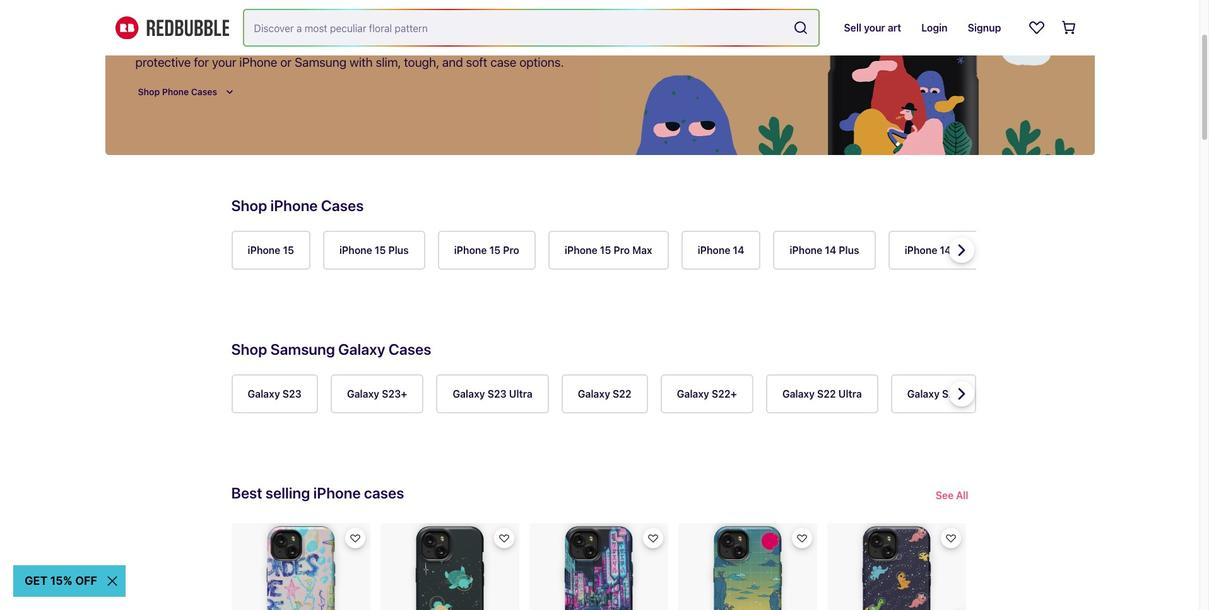 Task type: locate. For each thing, give the bounding box(es) containing it.
and down by
[[442, 55, 463, 69]]

cases
[[321, 197, 364, 215], [389, 341, 431, 359]]

pro for iphone 15 pro max
[[614, 245, 630, 256]]

0 horizontal spatial plus
[[388, 245, 409, 256]]

galaxy s21
[[907, 389, 960, 400]]

15 for iphone 15 pro
[[489, 245, 501, 256]]

15 for iphone 15 plus
[[375, 245, 386, 256]]

2 14 from the left
[[825, 245, 836, 256]]

created
[[351, 36, 393, 50]]

None field
[[244, 10, 819, 45]]

and up tough, on the top of page
[[396, 36, 416, 50]]

iphone 14 link
[[681, 231, 761, 270]]

15 inside "link"
[[489, 245, 501, 256]]

1 pro from the left
[[503, 245, 519, 256]]

14 for iphone 14 plus
[[825, 245, 836, 256]]

cases
[[174, 36, 206, 50], [364, 485, 404, 502]]

redbubble logo image
[[115, 16, 229, 39]]

samsung up galaxy s23 at the bottom left
[[270, 341, 335, 359]]

0 horizontal spatial s23
[[283, 389, 302, 400]]

0 horizontal spatial cases
[[174, 36, 206, 50]]

2 s23 from the left
[[488, 389, 507, 400]]

shop up galaxy s23 at the bottom left
[[231, 341, 267, 359]]

s21
[[942, 389, 960, 400]]

and
[[396, 36, 416, 50], [542, 36, 563, 50], [442, 55, 463, 69]]

iphone 15
[[248, 245, 294, 256]]

iphone 15 pro
[[454, 245, 519, 256]]

galaxy for galaxy s21
[[907, 389, 940, 400]]

0 horizontal spatial pro
[[503, 245, 519, 256]]

galaxy for galaxy s22
[[578, 389, 610, 400]]

15 for iphone 15 pro max
[[600, 245, 611, 256]]

galaxy for galaxy s22 ultra
[[783, 389, 815, 400]]

1 s23 from the left
[[283, 389, 302, 400]]

shop samsung galaxy cases
[[231, 341, 431, 359]]

0 vertical spatial samsung
[[295, 55, 347, 69]]

0 horizontal spatial s22
[[613, 389, 632, 400]]

1 horizontal spatial s22
[[817, 389, 836, 400]]

0 vertical spatial cases
[[321, 197, 364, 215]]

stylish
[[502, 36, 539, 50]]

3 pro from the left
[[954, 245, 970, 256]]

samsung
[[295, 55, 347, 69], [270, 341, 335, 359]]

artists.
[[462, 36, 499, 50]]

max
[[632, 245, 652, 256]]

for
[[194, 55, 209, 69]]

0 vertical spatial shop
[[231, 197, 267, 215]]

2 plus from the left
[[839, 245, 859, 256]]

iphone 15 plus
[[340, 245, 409, 256]]

iphone inside 'link'
[[565, 245, 598, 256]]

with
[[350, 55, 373, 69]]

2 horizontal spatial pro
[[954, 245, 970, 256]]

3 15 from the left
[[489, 245, 501, 256]]

1 horizontal spatial pro
[[614, 245, 630, 256]]

1 horizontal spatial 14
[[825, 245, 836, 256]]

galaxy s22
[[578, 389, 632, 400]]

iphone 14
[[698, 245, 744, 256]]

s22
[[613, 389, 632, 400], [817, 389, 836, 400]]

2 shop from the top
[[231, 341, 267, 359]]

shop up the iphone 15
[[231, 197, 267, 215]]

1 ultra from the left
[[509, 389, 533, 400]]

iphone
[[239, 55, 277, 69], [270, 197, 318, 215], [248, 245, 280, 256], [340, 245, 372, 256], [454, 245, 487, 256], [565, 245, 598, 256], [698, 245, 731, 256], [790, 245, 823, 256], [905, 245, 938, 256], [313, 485, 361, 502]]

phone
[[135, 36, 171, 50]]

ultra
[[509, 389, 533, 400], [839, 389, 862, 400]]

plus inside iphone 15 plus link
[[388, 245, 409, 256]]

3 14 from the left
[[940, 245, 951, 256]]

1 vertical spatial cases
[[364, 485, 404, 502]]

by
[[446, 36, 459, 50]]

designs
[[304, 36, 348, 50]]

1 shop from the top
[[231, 197, 267, 215]]

1 horizontal spatial plus
[[839, 245, 859, 256]]

shop
[[231, 197, 267, 215], [231, 341, 267, 359]]

cases up s23+
[[389, 341, 431, 359]]

s22 for galaxy s22 ultra
[[817, 389, 836, 400]]

iphone inside phone cases featuring original designs created and sold by artists. stylish and protective for your iphone or samsung with slim, tough, and soft case options.
[[239, 55, 277, 69]]

galaxy s23
[[248, 389, 302, 400]]

plus inside iphone 14 plus link
[[839, 245, 859, 256]]

and up options. at the top left of the page
[[542, 36, 563, 50]]

iphone 15 pro link
[[438, 231, 536, 270]]

2 horizontal spatial 14
[[940, 245, 951, 256]]

1 vertical spatial cases
[[389, 341, 431, 359]]

iphone inside "link"
[[454, 245, 487, 256]]

14
[[733, 245, 744, 256], [825, 245, 836, 256], [940, 245, 951, 256]]

options.
[[520, 55, 564, 69]]

galaxy
[[338, 341, 385, 359], [248, 389, 280, 400], [347, 389, 379, 400], [453, 389, 485, 400], [578, 389, 610, 400], [677, 389, 709, 400], [783, 389, 815, 400], [907, 389, 940, 400]]

selling
[[266, 485, 310, 502]]

s23 for galaxy s23 ultra
[[488, 389, 507, 400]]

samsung inside phone cases featuring original designs created and sold by artists. stylish and protective for your iphone or samsung with slim, tough, and soft case options.
[[295, 55, 347, 69]]

0 horizontal spatial 14
[[733, 245, 744, 256]]

1 horizontal spatial s23
[[488, 389, 507, 400]]

1 horizontal spatial cases
[[364, 485, 404, 502]]

2 s22 from the left
[[817, 389, 836, 400]]

pro inside 'link'
[[614, 245, 630, 256]]

1 s22 from the left
[[613, 389, 632, 400]]

0 vertical spatial cases
[[174, 36, 206, 50]]

1 14 from the left
[[733, 245, 744, 256]]

iphone for iphone 14
[[698, 245, 731, 256]]

iphone for iphone 14 pro
[[905, 245, 938, 256]]

plus
[[388, 245, 409, 256], [839, 245, 859, 256]]

best selling iphone cases
[[231, 485, 404, 502]]

2 ultra from the left
[[839, 389, 862, 400]]

galaxy for galaxy s23
[[248, 389, 280, 400]]

0 horizontal spatial ultra
[[509, 389, 533, 400]]

iphone 14 pro link
[[888, 231, 987, 270]]

iphone for iphone 15 plus
[[340, 245, 372, 256]]

2 pro from the left
[[614, 245, 630, 256]]

galaxy s23 link
[[231, 375, 318, 414]]

sold
[[419, 36, 443, 50]]

galaxy for galaxy s22+
[[677, 389, 709, 400]]

galaxy s23+
[[347, 389, 407, 400]]

phone cases featuring original designs created and sold by artists. stylish and protective for your iphone or samsung with slim, tough, and soft case options.
[[135, 36, 564, 69]]

15
[[283, 245, 294, 256], [375, 245, 386, 256], [489, 245, 501, 256], [600, 245, 611, 256]]

4 15 from the left
[[600, 245, 611, 256]]

1 15 from the left
[[283, 245, 294, 256]]

s22 inside the galaxy s22 ultra link
[[817, 389, 836, 400]]

1 plus from the left
[[388, 245, 409, 256]]

galaxy s22+ link
[[661, 375, 754, 414]]

shop iphone cases
[[231, 197, 364, 215]]

pro inside "link"
[[503, 245, 519, 256]]

s22 for galaxy s22
[[613, 389, 632, 400]]

s22 inside galaxy s22 link
[[613, 389, 632, 400]]

1 horizontal spatial ultra
[[839, 389, 862, 400]]

14 for iphone 14
[[733, 245, 744, 256]]

2 15 from the left
[[375, 245, 386, 256]]

1 vertical spatial shop
[[231, 341, 267, 359]]

15 inside 'link'
[[600, 245, 611, 256]]

cases inside phone cases featuring original designs created and sold by artists. stylish and protective for your iphone or samsung with slim, tough, and soft case options.
[[174, 36, 206, 50]]

samsung down designs at the left of the page
[[295, 55, 347, 69]]

plus for iphone 15 plus
[[388, 245, 409, 256]]

s23
[[283, 389, 302, 400], [488, 389, 507, 400]]

cases up the iphone 15 plus
[[321, 197, 364, 215]]

pro
[[503, 245, 519, 256], [614, 245, 630, 256], [954, 245, 970, 256]]



Task type: describe. For each thing, give the bounding box(es) containing it.
protective
[[135, 55, 191, 69]]

or
[[280, 55, 292, 69]]

galaxy s21 link
[[891, 375, 976, 414]]

galaxy for galaxy s23 ultra
[[453, 389, 485, 400]]

1 horizontal spatial and
[[442, 55, 463, 69]]

iphone 14 plus
[[790, 245, 859, 256]]

s23 for galaxy s23
[[283, 389, 302, 400]]

best
[[231, 485, 262, 502]]

galaxy s23 ultra link
[[436, 375, 549, 414]]

shop for shop iphone cases
[[231, 197, 267, 215]]

your
[[212, 55, 236, 69]]

14 for iphone 14 pro
[[940, 245, 951, 256]]

case
[[491, 55, 517, 69]]

iphone for iphone 15
[[248, 245, 280, 256]]

iphone 15 pro max
[[565, 245, 652, 256]]

galaxy s23+ link
[[331, 375, 424, 414]]

soft
[[466, 55, 487, 69]]

15 for iphone 15
[[283, 245, 294, 256]]

pro for iphone 14 pro
[[954, 245, 970, 256]]

2 horizontal spatial and
[[542, 36, 563, 50]]

Search term search field
[[244, 10, 789, 45]]

galaxy s23 ultra
[[453, 389, 533, 400]]

ultra for galaxy s23 ultra
[[509, 389, 533, 400]]

plus for iphone 14 plus
[[839, 245, 859, 256]]

iphone 15 link
[[231, 231, 311, 270]]

1 vertical spatial samsung
[[270, 341, 335, 359]]

galaxy s22 ultra link
[[766, 375, 878, 414]]

iphone 15 pro max link
[[548, 231, 669, 270]]

iphone for iphone 15 pro max
[[565, 245, 598, 256]]

galaxy s22 ultra
[[783, 389, 862, 400]]

galaxy s22+
[[677, 389, 737, 400]]

featuring
[[209, 36, 258, 50]]

iphone for iphone 15 pro
[[454, 245, 487, 256]]

pro for iphone 15 pro
[[503, 245, 519, 256]]

iphone 15 plus link
[[323, 231, 425, 270]]

iphone 14 pro
[[905, 245, 970, 256]]

iphone for iphone 14 plus
[[790, 245, 823, 256]]

slim,
[[376, 55, 401, 69]]

galaxy for galaxy s23+
[[347, 389, 379, 400]]

ultra for galaxy s22 ultra
[[839, 389, 862, 400]]

tough,
[[404, 55, 439, 69]]

original
[[261, 36, 301, 50]]

0 horizontal spatial and
[[396, 36, 416, 50]]

iphone 14 plus link
[[773, 231, 876, 270]]

s23+
[[382, 389, 407, 400]]

shop for shop samsung galaxy cases
[[231, 341, 267, 359]]

s22+
[[712, 389, 737, 400]]

1 horizontal spatial cases
[[389, 341, 431, 359]]

0 horizontal spatial cases
[[321, 197, 364, 215]]

galaxy s22 link
[[562, 375, 648, 414]]



Task type: vqa. For each thing, say whether or not it's contained in the screenshot.
Off)
no



